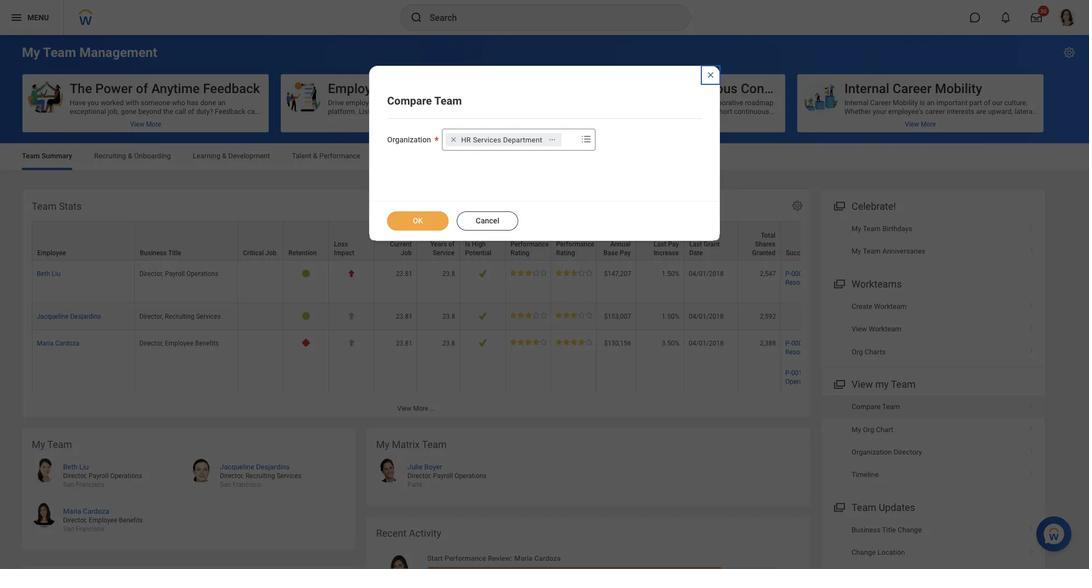 Task type: vqa. For each thing, say whether or not it's contained in the screenshot.
Expense in the button
no



Task type: locate. For each thing, give the bounding box(es) containing it.
0 vertical spatial president,
[[826, 270, 855, 278]]

2 president, from the top
[[826, 339, 855, 347]]

san for jacqueline desjardins
[[220, 482, 231, 489]]

change left location
[[852, 549, 876, 557]]

1 & from the left
[[128, 152, 132, 160]]

operations inside director, payroll operations san francisco
[[110, 473, 142, 480]]

the loss of this employee would be moderate or significant to the organization. image down the loss of this employee would be catastrophic or critical to the organization. icon
[[347, 312, 356, 320]]

services
[[473, 136, 501, 144], [196, 313, 221, 320], [277, 473, 301, 480]]

the worker has been assessed as having high potential. image for $153,007
[[478, 312, 487, 320]]

cardoza inside maria cardoza list item
[[83, 507, 109, 516]]

total for total annual base pay
[[616, 232, 631, 239]]

view inside list
[[852, 325, 867, 333]]

3 & from the left
[[313, 152, 318, 160]]

1 1.50% from the top
[[662, 270, 680, 278]]

total inside total shares granted
[[761, 232, 776, 239]]

services inside director, recruiting services san francisco
[[277, 473, 301, 480]]

performance right start
[[445, 555, 486, 563]]

row containing jacqueline desjardins
[[32, 303, 884, 330]]

francisco inside director, payroll operations san francisco
[[76, 482, 104, 489]]

1 vertical spatial meets expectations - performance in line with a solid team contributor. image
[[510, 312, 547, 319]]

2 meets expectations - performance in line with a solid team contributor. image from the top
[[510, 312, 547, 319]]

this worker has low retention risk. image for director, payroll operations
[[302, 270, 310, 278]]

3 23.81 from the top
[[396, 339, 412, 347]]

2 horizontal spatial recruiting
[[246, 473, 275, 480]]

recruiting inside director, recruiting services san francisco
[[246, 473, 275, 480]]

do
[[197, 116, 205, 124]]

chevron right image for org charts
[[1025, 344, 1039, 355]]

san inside 'director, employee benefits san francisco'
[[63, 526, 74, 534]]

years for current
[[388, 232, 405, 239]]

mcneil inside the items selected list
[[841, 348, 862, 356]]

start
[[427, 555, 443, 563]]

resources up 00175
[[785, 348, 816, 356]]

a
[[697, 98, 701, 107]]

1 this worker has low retention risk. image from the top
[[302, 270, 310, 278]]

2 mcneil from the top
[[841, 348, 862, 356]]

menu group image
[[831, 198, 846, 213], [831, 500, 846, 515]]

total up shares
[[761, 232, 776, 239]]

1 logan from the top
[[821, 279, 839, 287]]

1 menu group image from the top
[[831, 198, 846, 213]]

23.81 for director, recruiting services
[[396, 313, 412, 320]]

0 vertical spatial beth liu
[[37, 270, 61, 278]]

san inside director, payroll operations san francisco
[[63, 482, 74, 489]]

1 vertical spatial of
[[188, 107, 194, 115]]

0 horizontal spatial recruiting
[[94, 152, 126, 160]]

configure this page image
[[1063, 46, 1076, 59]]

1 cell from the top
[[238, 261, 284, 303]]

2 vice from the top
[[811, 339, 824, 347]]

jacqueline desjardins inside row
[[37, 313, 101, 320]]

1 vertical spatial desjardins
[[256, 463, 290, 471]]

& for talent
[[313, 152, 318, 160]]

menu group image
[[831, 276, 846, 291], [831, 377, 846, 391]]

menu group image left team updates
[[831, 500, 846, 515]]

1 vertical spatial hr
[[837, 369, 846, 377]]

1 horizontal spatial liu
[[79, 463, 89, 471]]

1 vertical spatial maria
[[63, 507, 81, 516]]

1 last from the left
[[654, 241, 666, 248]]

2 & from the left
[[222, 152, 227, 160]]

resources
[[785, 279, 816, 287], [785, 348, 816, 356]]

2 resources from the top
[[785, 348, 816, 356]]

3 04/01/2018 from the top
[[689, 339, 724, 347]]

1 the worker has been assessed as having high potential. image from the top
[[478, 312, 487, 320]]

1 horizontal spatial change
[[898, 526, 922, 535]]

0 vertical spatial feedback
[[659, 98, 688, 107]]

jacqueline inside team stats element
[[37, 313, 69, 320]]

rating down previous
[[556, 249, 575, 257]]

stats
[[59, 201, 82, 212]]

mcneil left the charts on the right bottom of page
[[841, 348, 862, 356]]

last for last grant date
[[689, 241, 702, 248]]

title up director, payroll operations
[[168, 249, 181, 257]]

0 vertical spatial p-
[[785, 270, 791, 278]]

1 23.81 from the top
[[396, 270, 412, 278]]

0 horizontal spatial current
[[390, 241, 412, 248]]

0 vertical spatial feedback
[[203, 81, 260, 96]]

beth liu
[[37, 270, 61, 278], [63, 463, 89, 471]]

0 horizontal spatial payroll
[[89, 473, 109, 480]]

my for my org chart
[[852, 426, 861, 434]]

years inside years of service
[[430, 241, 447, 248]]

feedback up an
[[203, 81, 260, 96]]

benefits for director, employee benefits
[[195, 339, 219, 347]]

last inside the last pay increase
[[654, 241, 666, 248]]

exceeds expectations - performance is excellent and generally surpassed expectations and required little to no supervision. image
[[510, 339, 547, 345]]

23.8 for $153,007
[[442, 313, 455, 320]]

main content containing my team management
[[0, 35, 1089, 570]]

total up annual
[[616, 232, 631, 239]]

list containing business title change
[[822, 519, 1045, 570]]

coaching
[[615, 98, 644, 107]]

conversations
[[741, 81, 826, 96]]

change down updates
[[898, 526, 922, 535]]

2 horizontal spatial maria
[[514, 555, 533, 563]]

0 vertical spatial change
[[898, 526, 922, 535]]

president, down 'plans'
[[826, 270, 855, 278]]

& right learning
[[222, 152, 227, 160]]

business up director, payroll operations
[[140, 249, 167, 257]]

view my team
[[852, 379, 916, 391]]

last up date
[[689, 241, 702, 248]]

to
[[189, 116, 196, 124], [639, 116, 645, 124], [103, 125, 109, 133], [186, 125, 192, 133]]

team summary
[[22, 152, 72, 160]]

0 vertical spatial organization
[[387, 136, 431, 145]]

of up the with
[[136, 81, 148, 96]]

jacqueline desjardins list item
[[189, 459, 346, 490]]

the worker has been assessed as having high potential. image down the worker has been assessed as having high potential. icon
[[478, 312, 487, 320]]

job down in
[[401, 249, 412, 257]]

1 vertical spatial maria cardoza link
[[63, 505, 109, 516]]

1 vertical spatial this worker has low retention risk. image
[[302, 312, 310, 320]]

of inside have you worked with someone who has done an exceptional job, gone beyond the call of duty?  feedback can inspire, uplift, and motivate recipients to do better.  remind your team to use 'anytime' feedback to recognize others.
[[188, 107, 194, 115]]

liu down employee popup button
[[52, 270, 61, 278]]

related actions image
[[549, 136, 556, 144]]

logan down 'plans'
[[821, 279, 839, 287]]

liu up director, payroll operations san francisco
[[79, 463, 89, 471]]

cell
[[238, 261, 284, 303], [238, 303, 284, 330], [238, 330, 284, 393]]

pay
[[668, 241, 679, 248], [620, 249, 631, 257]]

1 vertical spatial p-00004 vice president, human resources - logan mcneil link
[[785, 337, 878, 356]]

2 p- from the top
[[785, 339, 791, 347]]

of
[[136, 81, 148, 96], [188, 107, 194, 115], [449, 241, 455, 248]]

0 horizontal spatial jacqueline desjardins
[[37, 313, 101, 320]]

1 vertical spatial workteam
[[869, 325, 901, 333]]

3.50%
[[662, 339, 680, 347]]

0 vertical spatial title
[[168, 249, 181, 257]]

0 horizontal spatial title
[[168, 249, 181, 257]]

4 chevron right image from the top
[[1025, 545, 1039, 556]]

list for celebrate!
[[822, 218, 1045, 263]]

beth liu link down employee popup button
[[37, 268, 61, 278]]

& for recruiting
[[128, 152, 132, 160]]

compare team inside compare team "link"
[[852, 403, 900, 411]]

the loss of this employee would be moderate or significant to the organization. image right this worker has a high retention risk - immediate action needed. image
[[347, 339, 356, 347]]

1 horizontal spatial beth
[[63, 463, 78, 471]]

0 vertical spatial current
[[511, 232, 533, 239]]

my org chart link
[[822, 419, 1045, 441]]

correction
[[648, 125, 680, 133]]

items selected list
[[785, 337, 879, 386]]

list
[[822, 218, 1045, 263], [822, 295, 1045, 364], [822, 396, 1045, 487], [32, 453, 346, 542], [822, 519, 1045, 570]]

business
[[140, 249, 167, 257], [852, 526, 881, 535]]

0 horizontal spatial compare
[[387, 94, 432, 107]]

chart
[[876, 426, 894, 434]]

benefits inside row
[[195, 339, 219, 347]]

p- inside p-00175 director, hr operations - robert hsing
[[785, 369, 791, 377]]

chevron right image for organization directory
[[1025, 445, 1039, 456]]

1.50% for $153,007
[[662, 313, 680, 320]]

change
[[898, 526, 922, 535], [852, 549, 876, 557]]

1 horizontal spatial years
[[430, 241, 447, 248]]

recruiting for director, recruiting services
[[165, 313, 194, 320]]

1 00004 from the top
[[791, 270, 810, 278]]

president, up org charts
[[826, 339, 855, 347]]

1 horizontal spatial pay
[[668, 241, 679, 248]]

vice inside the items selected list
[[811, 339, 824, 347]]

p-00004 vice president, human resources - logan mcneil link up p-00175 director, hr operations - robert hsing link
[[785, 337, 878, 356]]

director, payroll operations
[[139, 270, 218, 278]]

2 horizontal spatial of
[[449, 241, 455, 248]]

23.8
[[442, 270, 455, 278], [442, 313, 455, 320], [442, 339, 455, 347]]

p-00004 vice president, human resources - logan mcneil link down 'plans'
[[785, 268, 878, 287]]

4 row from the top
[[32, 330, 884, 393]]

2 menu group image from the top
[[831, 377, 846, 391]]

2 the loss of this employee would be moderate or significant to the organization. image from the top
[[347, 339, 356, 347]]

2 p-00004 vice president, human resources - logan mcneil from the top
[[785, 339, 878, 356]]

vice up p-00175 director, hr operations - robert hsing link
[[811, 339, 824, 347]]

services inside option
[[473, 136, 501, 144]]

current down cancel button
[[511, 232, 533, 239]]

prompts image
[[580, 133, 593, 146]]

job,
[[108, 107, 119, 115]]

chevron right image inside my team anniversaries link
[[1025, 244, 1039, 255]]

2 job from the left
[[401, 249, 412, 257]]

francisco for liu
[[76, 482, 104, 489]]

0 vertical spatial 04/01/2018
[[689, 270, 724, 278]]

francisco inside director, recruiting services san francisco
[[233, 482, 261, 489]]

jacqueline desjardins link
[[37, 310, 101, 320], [220, 461, 290, 471]]

chevron right image inside my org chart link
[[1025, 422, 1039, 433]]

2 chevron right image from the top
[[1025, 299, 1039, 310]]

cancel
[[476, 217, 499, 226]]

1.50% down increase
[[662, 270, 680, 278]]

feedback down 'for' on the top of the page
[[586, 116, 615, 124]]

profile logan mcneil element
[[1052, 5, 1083, 30]]

04/01/2018 for 2,592
[[689, 313, 724, 320]]

grant
[[704, 241, 720, 248]]

2 p-00004 vice president, human resources - logan mcneil link from the top
[[785, 337, 878, 356]]

current performance rating
[[511, 232, 549, 257]]

president,
[[826, 270, 855, 278], [826, 339, 855, 347]]

my matrix team element
[[366, 429, 811, 506]]

0 horizontal spatial job
[[265, 249, 277, 257]]

chevron right image inside org charts 'link'
[[1025, 344, 1039, 355]]

chevron right image inside compare team "link"
[[1025, 399, 1039, 410]]

engagement
[[389, 81, 463, 96]]

benefits inside 'director, employee benefits san francisco'
[[119, 517, 143, 525]]

notifications large image
[[1000, 12, 1011, 23]]

business title
[[140, 249, 181, 257]]

2 rating from the left
[[556, 249, 575, 257]]

1 vice from the top
[[811, 270, 824, 278]]

rating inside the current performance rating
[[511, 249, 530, 257]]

list for workteams
[[822, 295, 1045, 364]]

1 vertical spatial jacqueline
[[220, 463, 254, 471]]

1 vertical spatial view
[[852, 379, 873, 391]]

1 menu group image from the top
[[831, 276, 846, 291]]

payroll
[[165, 270, 185, 278], [89, 473, 109, 480], [433, 473, 453, 480]]

2 menu group image from the top
[[831, 500, 846, 515]]

desjardins for team
[[256, 463, 290, 471]]

6 chevron right image from the top
[[1025, 445, 1039, 456]]

1 vertical spatial resources
[[785, 348, 816, 356]]

$153,007
[[604, 313, 631, 320]]

p-
[[785, 270, 791, 278], [785, 339, 791, 347], [785, 369, 791, 377]]

1 resources from the top
[[785, 279, 816, 287]]

2 the worker has been assessed as having high potential. image from the top
[[478, 339, 487, 347]]

chevron right image inside organization directory link
[[1025, 445, 1039, 456]]

chevron right image for team
[[1025, 244, 1039, 255]]

hr services department, press delete to clear value. option
[[446, 133, 562, 147]]

1 total from the left
[[616, 232, 631, 239]]

my matrix team
[[376, 439, 447, 451]]

julie boyer
[[408, 463, 442, 471]]

beth liu link
[[37, 268, 61, 278], [63, 461, 89, 471]]

2 00004 from the top
[[791, 339, 810, 347]]

1 23.8 from the top
[[442, 270, 455, 278]]

retention button
[[284, 222, 329, 260]]

payroll inside director, payroll operations paris
[[433, 473, 453, 480]]

motivate
[[127, 116, 155, 124]]

2 vertical spatial 23.8
[[442, 339, 455, 347]]

job right critical
[[265, 249, 277, 257]]

years left in
[[388, 232, 405, 239]]

liu for row containing jacqueline desjardins beth liu link
[[52, 270, 61, 278]]

5 chevron right image from the top
[[1025, 422, 1039, 433]]

this worker has low retention risk. image
[[302, 270, 310, 278], [302, 312, 310, 320]]

title for business title
[[168, 249, 181, 257]]

2 horizontal spatial &
[[313, 152, 318, 160]]

employee button
[[32, 222, 134, 260]]

0 horizontal spatial liu
[[52, 270, 61, 278]]

1 rating from the left
[[511, 249, 530, 257]]

p-00004 vice president, human resources - logan mcneil up p-00175 director, hr operations - robert hsing link
[[785, 339, 878, 356]]

title up location
[[882, 526, 896, 535]]

view left my at right
[[852, 379, 873, 391]]

1 vertical spatial 00004
[[791, 339, 810, 347]]

0 horizontal spatial maria
[[37, 339, 53, 347]]

desjardins inside row
[[70, 313, 101, 320]]

chevron right image for location
[[1025, 545, 1039, 556]]

beth liu link up director, payroll operations san francisco
[[63, 461, 89, 471]]

04/01/2018
[[689, 270, 724, 278], [689, 313, 724, 320], [689, 339, 724, 347]]

high
[[472, 241, 486, 248]]

0 vertical spatial desjardins
[[70, 313, 101, 320]]

compare team up my org chart
[[852, 403, 900, 411]]

menu group image for celebrate!
[[831, 198, 846, 213]]

0 vertical spatial org
[[852, 348, 863, 356]]

2 total from the left
[[761, 232, 776, 239]]

the worker has been assessed as having high potential. image left exceeds expectations - performance is excellent and generally surpassed expectations and required little to no supervision. image
[[478, 339, 487, 347]]

0 horizontal spatial last
[[654, 241, 666, 248]]

beth liu down employee popup button
[[37, 270, 61, 278]]

0 vertical spatial compare
[[387, 94, 432, 107]]

0 vertical spatial resources
[[785, 279, 816, 287]]

0 vertical spatial p-00004 vice president, human resources - logan mcneil link
[[785, 268, 878, 287]]

the worker has been assessed as having high potential. image
[[478, 312, 487, 320], [478, 339, 487, 347]]

logan up p-00175 director, hr operations - robert hsing link
[[821, 348, 839, 356]]

1 horizontal spatial total
[[761, 232, 776, 239]]

employee inside 'director, employee benefits san francisco'
[[89, 517, 117, 525]]

7 chevron right image from the top
[[1025, 523, 1039, 533]]

chevron right image inside 'business title change' link
[[1025, 523, 1039, 533]]

human up workteams
[[857, 270, 878, 278]]

san inside director, recruiting services san francisco
[[220, 482, 231, 489]]

tab list containing team summary
[[11, 144, 1078, 170]]

employee
[[597, 107, 628, 115]]

performance left previous performance rating popup button
[[511, 241, 549, 248]]

performance inside current performance rating popup button
[[511, 241, 549, 248]]

workteam down create workteam
[[869, 325, 901, 333]]

chevron right image inside change location link
[[1025, 545, 1039, 556]]

beth liu inside list item
[[63, 463, 89, 471]]

1 horizontal spatial benefits
[[195, 339, 219, 347]]

1 the loss of this employee would be moderate or significant to the organization. image from the top
[[347, 312, 356, 320]]

0 horizontal spatial organization
[[387, 136, 431, 145]]

0 vertical spatial hr
[[461, 136, 471, 144]]

0 vertical spatial logan
[[821, 279, 839, 287]]

team
[[85, 125, 101, 133]]

organization inside compare team dialog
[[387, 136, 431, 145]]

0 horizontal spatial years
[[388, 232, 405, 239]]

jacqueline
[[37, 313, 69, 320], [220, 463, 254, 471]]

1 vertical spatial title
[[882, 526, 896, 535]]

business inside popup button
[[140, 249, 167, 257]]

director, inside director, payroll operations san francisco
[[63, 473, 87, 480]]

3 chevron right image from the top
[[1025, 467, 1039, 478]]

main content
[[0, 35, 1089, 570]]

jacqueline desjardins for team
[[220, 463, 290, 471]]

0 vertical spatial jacqueline
[[37, 313, 69, 320]]

payroll for beth liu
[[89, 473, 109, 480]]

0 vertical spatial 00004
[[791, 270, 810, 278]]

mcneil up create
[[841, 279, 862, 287]]

hr right x small image
[[461, 136, 471, 144]]

who
[[172, 98, 185, 107]]

liu for beth liu link within the list item
[[79, 463, 89, 471]]

outcomes.
[[722, 125, 755, 133]]

menu group image for workteams
[[831, 276, 846, 291]]

vice for second p-00004 vice president, human resources - logan mcneil link from the bottom of the team stats element
[[811, 270, 824, 278]]

00004 down 'succession'
[[791, 270, 810, 278]]

1 human from the top
[[857, 270, 878, 278]]

services for director, recruiting services
[[196, 313, 221, 320]]

1 vertical spatial current
[[390, 241, 412, 248]]

1 vertical spatial recruiting
[[165, 313, 194, 320]]

of inside years of service
[[449, 241, 455, 248]]

mcneil for second p-00004 vice president, human resources - logan mcneil link from the bottom of the team stats element
[[841, 279, 862, 287]]

0 vertical spatial vice
[[811, 270, 824, 278]]

to left the do
[[189, 116, 196, 124]]

plan,
[[647, 116, 662, 124]]

1 p- from the top
[[785, 270, 791, 278]]

create workteam link
[[822, 295, 1045, 318]]

1 vertical spatial 23.8
[[442, 313, 455, 320]]

business up change location
[[852, 526, 881, 535]]

0 vertical spatial recruiting
[[94, 152, 126, 160]]

total annual base pay
[[604, 232, 631, 257]]

compare team up x small image
[[387, 94, 462, 107]]

my team management
[[22, 45, 157, 60]]

anniversaries
[[883, 247, 926, 256]]

3 chevron right image from the top
[[1025, 344, 1039, 355]]

1 vertical spatial beth
[[63, 463, 78, 471]]

this worker has low retention risk. image down retention
[[302, 270, 310, 278]]

0 horizontal spatial change
[[852, 549, 876, 557]]

list containing create workteam
[[822, 295, 1045, 364]]

1 mcneil from the top
[[841, 279, 862, 287]]

2 human from the top
[[857, 339, 878, 347]]

1 04/01/2018 from the top
[[689, 270, 724, 278]]

this worker has low retention risk. image up this worker has a high retention risk - immediate action needed. image
[[302, 312, 310, 320]]

ongoing coaching and feedback is a collaborative roadmap for employee achievement and success.  short continuous feedback cycles to plan, act, access and modify provides acknowledgement, correction and positive outcomes.
[[586, 98, 774, 133]]

2 23.8 from the top
[[442, 313, 455, 320]]

0 horizontal spatial beth liu
[[37, 270, 61, 278]]

00004 up 00175
[[791, 339, 810, 347]]

cycles
[[617, 116, 637, 124]]

org left chart at the bottom right
[[863, 426, 874, 434]]

04/01/2018 for 2,388
[[689, 339, 724, 347]]

0 vertical spatial human
[[857, 270, 878, 278]]

organization down employee engagement 'button'
[[387, 136, 431, 145]]

pay up increase
[[668, 241, 679, 248]]

vice down succession plans
[[811, 270, 824, 278]]

of up service
[[449, 241, 455, 248]]

payroll up maria cardoza list item
[[89, 473, 109, 480]]

benefits down director, payroll operations san francisco
[[119, 517, 143, 525]]

workteam down workteams
[[874, 303, 907, 311]]

1 row from the top
[[32, 221, 884, 261]]

banner
[[0, 0, 1089, 35]]

0 vertical spatial jacqueline desjardins
[[37, 313, 101, 320]]

job inside years in current job
[[401, 249, 412, 257]]

2 1.50% from the top
[[662, 313, 680, 320]]

menu group image for team updates
[[831, 500, 846, 515]]

chevron right image inside my team birthdays link
[[1025, 221, 1039, 232]]

1 vertical spatial human
[[857, 339, 878, 347]]

cell for director, employee benefits
[[238, 330, 284, 393]]

francisco for desjardins
[[233, 482, 261, 489]]

benefits
[[195, 339, 219, 347], [119, 517, 143, 525]]

beth liu for row containing jacqueline desjardins
[[37, 270, 61, 278]]

0 vertical spatial p-00004 vice president, human resources - logan mcneil
[[785, 270, 878, 287]]

title inside popup button
[[168, 249, 181, 257]]

last grant date button
[[684, 222, 738, 260]]

maria inside maria cardoza list item
[[63, 507, 81, 516]]

san
[[63, 482, 74, 489], [220, 482, 231, 489], [63, 526, 74, 534]]

cardoza inside recent activity element
[[534, 555, 561, 563]]

1 president, from the top
[[826, 270, 855, 278]]

of down has
[[188, 107, 194, 115]]

2 23.81 from the top
[[396, 313, 412, 320]]

2 row from the top
[[32, 261, 884, 303]]

feedback up act,
[[659, 98, 688, 107]]

annual
[[610, 241, 631, 248]]

critical job button
[[238, 222, 283, 260]]

& right talent
[[313, 152, 318, 160]]

00004 inside the items selected list
[[791, 339, 810, 347]]

meets expectations - performance in line with a solid team contributor. image up exceeds expectations - performance is excellent and generally surpassed expectations and required little to no supervision. image
[[510, 312, 547, 319]]

4 chevron right image from the top
[[1025, 399, 1039, 410]]

org left the charts on the right bottom of page
[[852, 348, 863, 356]]

2 vertical spatial services
[[277, 473, 301, 480]]

chevron right image
[[1025, 221, 1039, 232], [1025, 321, 1039, 332], [1025, 344, 1039, 355], [1025, 399, 1039, 410], [1025, 422, 1039, 433], [1025, 445, 1039, 456], [1025, 523, 1039, 533]]

beth liu link for beth liu list item
[[63, 461, 89, 471]]

00004
[[791, 270, 810, 278], [791, 339, 810, 347]]

meets expectations - performance in line with a solid team contributor. image down the current performance rating
[[510, 270, 547, 276]]

00175
[[791, 369, 810, 377]]

my team anniversaries
[[852, 247, 926, 256]]

meets expectations - performance in line with a solid team contributor. image for $153,007
[[510, 312, 547, 319]]

0 horizontal spatial beth
[[37, 270, 50, 278]]

& left "onboarding"
[[128, 152, 132, 160]]

performance inside previous performance rating popup button
[[556, 241, 595, 248]]

the loss of this employee would be catastrophic or critical to the organization. image
[[347, 270, 356, 278]]

director, inside director, payroll operations paris
[[408, 473, 431, 480]]

1.50%
[[662, 270, 680, 278], [662, 313, 680, 320]]

performance down previous
[[556, 241, 595, 248]]

1 vertical spatial pay
[[620, 249, 631, 257]]

view for view my team
[[852, 379, 873, 391]]

director, inside 'director, employee benefits san francisco'
[[63, 517, 87, 525]]

services inside row
[[196, 313, 221, 320]]

loss impact
[[334, 241, 354, 257]]

jacqueline desjardins inside jacqueline desjardins list item
[[220, 463, 290, 471]]

1 vertical spatial years
[[430, 241, 447, 248]]

- down succession plans
[[818, 279, 820, 287]]

1 meets expectations - performance in line with a solid team contributor. image from the top
[[510, 270, 547, 276]]

president, inside the items selected list
[[826, 339, 855, 347]]

succession plans button
[[781, 222, 884, 260]]

worked
[[101, 98, 124, 107]]

human up org charts
[[857, 339, 878, 347]]

p- for p-00175 director, hr operations - robert hsing link
[[785, 369, 791, 377]]

2 cell from the top
[[238, 303, 284, 330]]

business title button
[[135, 222, 237, 260]]

p-00175 director, hr operations - robert hsing link
[[785, 367, 861, 386]]

1 horizontal spatial hr
[[837, 369, 846, 377]]

maria inside team stats element
[[37, 339, 53, 347]]

p- for second p-00004 vice president, human resources - logan mcneil link from the bottom of the team stats element
[[785, 270, 791, 278]]

1.50% up 3.50%
[[662, 313, 680, 320]]

row containing maria cardoza
[[32, 330, 884, 393]]

the loss of this employee would be moderate or significant to the organization. image for director, recruiting services
[[347, 312, 356, 320]]

recent activity element
[[366, 517, 811, 570]]

view left more
[[397, 405, 412, 413]]

beth liu list item
[[32, 459, 189, 490]]

3 row from the top
[[32, 303, 884, 330]]

1 vertical spatial compare team
[[852, 403, 900, 411]]

list containing compare team
[[822, 396, 1045, 487]]

chevron right image inside create workteam link
[[1025, 299, 1039, 310]]

04/01/2018 for 2,547
[[689, 270, 724, 278]]

0 horizontal spatial beth liu link
[[37, 268, 61, 278]]

desjardins inside list item
[[256, 463, 290, 471]]

current inside years in current job
[[390, 241, 412, 248]]

feedback down recipients
[[154, 125, 184, 133]]

performance inside recent activity element
[[445, 555, 486, 563]]

- inside p-00175 director, hr operations - robert hsing
[[819, 378, 821, 386]]

1 chevron right image from the top
[[1025, 221, 1039, 232]]

chevron right image for business title change
[[1025, 523, 1039, 533]]

current performance rating button
[[506, 222, 551, 260]]

1 vertical spatial liu
[[79, 463, 89, 471]]

0 horizontal spatial hr
[[461, 136, 471, 144]]

tab list
[[11, 144, 1078, 170]]

- up p-00175 director, hr operations - robert hsing link
[[818, 348, 820, 356]]

coaching and continuous conversations
[[586, 81, 826, 96]]

view for view workteam
[[852, 325, 867, 333]]

1 horizontal spatial services
[[277, 473, 301, 480]]

list containing my team birthdays
[[822, 218, 1045, 263]]

2 chevron right image from the top
[[1025, 321, 1039, 332]]

1 horizontal spatial jacqueline
[[220, 463, 254, 471]]

p-00004 vice president, human resources - logan mcneil inside the items selected list
[[785, 339, 878, 356]]

list for team updates
[[822, 519, 1045, 570]]

view more ...
[[397, 405, 435, 413]]

1 horizontal spatial business
[[852, 526, 881, 535]]

2 vertical spatial -
[[819, 378, 821, 386]]

payroll down business title
[[165, 270, 185, 278]]

2,388
[[760, 339, 776, 347]]

years inside years in current job
[[388, 232, 405, 239]]

workteam for create workteam
[[874, 303, 907, 311]]

pay down annual
[[620, 249, 631, 257]]

beth down my team
[[63, 463, 78, 471]]

resources down 'succession'
[[785, 279, 816, 287]]

chevron right image
[[1025, 244, 1039, 255], [1025, 299, 1039, 310], [1025, 467, 1039, 478], [1025, 545, 1039, 556]]

meets expectations - performance in line with a solid team contributor. image
[[510, 270, 547, 276], [510, 312, 547, 319]]

1 horizontal spatial title
[[882, 526, 896, 535]]

3 p- from the top
[[785, 369, 791, 377]]

search image
[[410, 11, 423, 24]]

san for beth liu
[[63, 482, 74, 489]]

2 04/01/2018 from the top
[[689, 313, 724, 320]]

view inside team stats element
[[397, 405, 412, 413]]

succession plans
[[786, 249, 838, 257]]

3 cell from the top
[[238, 330, 284, 393]]

last up increase
[[654, 241, 666, 248]]

jacqueline desjardins link for stats
[[37, 310, 101, 320]]

0 horizontal spatial cardoza
[[55, 339, 79, 347]]

23.81
[[396, 270, 412, 278], [396, 313, 412, 320], [396, 339, 412, 347]]

1 horizontal spatial organization
[[852, 449, 892, 457]]

- left robert on the right bottom
[[819, 378, 821, 386]]

start performance review:  maria cardoza
[[427, 555, 561, 563]]

team stats element
[[22, 190, 884, 418]]

beth down employee popup button
[[37, 270, 50, 278]]

last inside last grant date
[[689, 241, 702, 248]]

rating right is high potential popup button
[[511, 249, 530, 257]]

0 horizontal spatial &
[[128, 152, 132, 160]]

payroll down the boyer
[[433, 473, 453, 480]]

inbox large image
[[1031, 12, 1042, 23]]

2 vertical spatial of
[[449, 241, 455, 248]]

years up service
[[430, 241, 447, 248]]

last grant date
[[689, 241, 720, 257]]

the power of anytime feedback
[[70, 81, 260, 96]]

beth liu up director, payroll operations san francisco
[[63, 463, 89, 471]]

row
[[32, 221, 884, 261], [32, 261, 884, 303], [32, 303, 884, 330], [32, 330, 884, 393]]

francisco inside 'director, employee benefits san francisco'
[[76, 526, 104, 534]]

0 horizontal spatial services
[[196, 313, 221, 320]]

1 vertical spatial beth liu
[[63, 463, 89, 471]]

beth inside list item
[[63, 463, 78, 471]]

& for learning
[[222, 152, 227, 160]]

to down recipients
[[186, 125, 192, 133]]

liu inside list item
[[79, 463, 89, 471]]

1 vertical spatial p-
[[785, 339, 791, 347]]

the loss of this employee would be moderate or significant to the organization. image
[[347, 312, 356, 320], [347, 339, 356, 347]]

row containing years in current job
[[32, 221, 884, 261]]

rating inside previous performance rating
[[556, 249, 575, 257]]

2 logan from the top
[[821, 348, 839, 356]]

organization down my org chart
[[852, 449, 892, 457]]

operations for director, payroll operations paris
[[455, 473, 487, 480]]

1 vertical spatial 23.81
[[396, 313, 412, 320]]

jacqueline desjardins link inside jacqueline desjardins list item
[[220, 461, 290, 471]]

director, for director, recruiting services
[[139, 313, 163, 320]]

list containing beth liu
[[32, 453, 346, 542]]

jacqueline desjardins link for team
[[220, 461, 290, 471]]

2 last from the left
[[689, 241, 702, 248]]

maria cardoza inside list item
[[63, 507, 109, 516]]

view down create
[[852, 325, 867, 333]]

2 this worker has low retention risk. image from the top
[[302, 312, 310, 320]]

0 horizontal spatial desjardins
[[70, 313, 101, 320]]

jacqueline inside list item
[[220, 463, 254, 471]]

1 chevron right image from the top
[[1025, 244, 1039, 255]]

0 vertical spatial liu
[[52, 270, 61, 278]]

0 vertical spatial 1.50%
[[662, 270, 680, 278]]

organization for organization directory
[[852, 449, 892, 457]]

beth liu inside row
[[37, 270, 61, 278]]

1 horizontal spatial rating
[[556, 249, 575, 257]]

to down the uplift,
[[103, 125, 109, 133]]

chevron right image inside view workteam link
[[1025, 321, 1039, 332]]

to down achievement
[[639, 116, 645, 124]]

feedback down an
[[215, 107, 246, 115]]

liu inside row
[[52, 270, 61, 278]]

current
[[511, 232, 533, 239], [390, 241, 412, 248]]

hr up robert on the right bottom
[[837, 369, 846, 377]]

director, inside director, recruiting services san francisco
[[220, 473, 244, 480]]

p-00004 vice president, human resources - logan mcneil down 'plans'
[[785, 270, 878, 287]]

current down in
[[390, 241, 412, 248]]

menu group image left celebrate!
[[831, 198, 846, 213]]

beth liu link inside list item
[[63, 461, 89, 471]]

short
[[715, 107, 732, 115]]

operations inside director, payroll operations paris
[[455, 473, 487, 480]]

0 vertical spatial view
[[852, 325, 867, 333]]

business for business title change
[[852, 526, 881, 535]]

business title change
[[852, 526, 922, 535]]

director, for director, employee benefits san francisco
[[63, 517, 87, 525]]

create workteam
[[852, 303, 907, 311]]

director, for director, payroll operations
[[139, 270, 163, 278]]

0 vertical spatial benefits
[[195, 339, 219, 347]]

3 23.8 from the top
[[442, 339, 455, 347]]

0 vertical spatial the loss of this employee would be moderate or significant to the organization. image
[[347, 312, 356, 320]]

benefits down director, recruiting services
[[195, 339, 219, 347]]

compare team link
[[822, 396, 1045, 419]]



Task type: describe. For each thing, give the bounding box(es) containing it.
internal
[[845, 81, 890, 96]]

this worker has a high retention risk - immediate action needed. image
[[302, 339, 310, 347]]

the worker has been assessed as having high potential. image for $130,156
[[478, 339, 487, 347]]

my for my team birthdays
[[852, 225, 861, 233]]

view for view more ...
[[397, 405, 412, 413]]

beth inside team stats element
[[37, 270, 50, 278]]

timeline
[[852, 471, 879, 479]]

my team birthdays
[[852, 225, 912, 233]]

location
[[878, 549, 905, 557]]

1 vertical spatial change
[[852, 549, 876, 557]]

beth liu link for row containing jacqueline desjardins
[[37, 268, 61, 278]]

employee engagement button
[[281, 74, 527, 132]]

previous
[[556, 232, 582, 239]]

row containing beth liu
[[32, 261, 884, 303]]

exceptional
[[70, 107, 106, 115]]

org charts link
[[822, 341, 1045, 364]]

pay inside total annual base pay
[[620, 249, 631, 257]]

career
[[893, 81, 932, 96]]

years of service button
[[417, 222, 460, 260]]

performance for previous performance rating
[[556, 241, 595, 248]]

org charts
[[852, 348, 886, 356]]

business title change link
[[822, 519, 1045, 542]]

compare team list item
[[822, 396, 1045, 419]]

my team anniversaries link
[[822, 240, 1045, 263]]

recruiting for director, recruiting services san francisco
[[246, 473, 275, 480]]

total shares granted
[[752, 232, 776, 257]]

power
[[95, 81, 133, 96]]

1 horizontal spatial feedback
[[659, 98, 688, 107]]

0 horizontal spatial of
[[136, 81, 148, 96]]

julie boyer list item
[[376, 459, 588, 490]]

employee engagement
[[328, 81, 463, 96]]

workteams
[[852, 279, 902, 290]]

logan inside the items selected list
[[821, 348, 839, 356]]

my for my team anniversaries
[[852, 247, 861, 256]]

0 horizontal spatial feedback
[[586, 116, 615, 124]]

beth liu for beth liu list item
[[63, 463, 89, 471]]

1 p-00004 vice president, human resources - logan mcneil link from the top
[[785, 268, 878, 287]]

director, for director, payroll operations paris
[[408, 473, 431, 480]]

my for my matrix team
[[376, 439, 390, 451]]

director, inside p-00175 director, hr operations - robert hsing
[[811, 369, 835, 377]]

1.50% for $147,207
[[662, 270, 680, 278]]

increase
[[654, 249, 679, 257]]

paris
[[408, 482, 422, 489]]

shares
[[755, 241, 776, 248]]

years in current job
[[388, 232, 412, 257]]

uplift,
[[94, 116, 112, 124]]

view more ... link
[[22, 399, 811, 418]]

mobility
[[935, 81, 982, 96]]

services for director, recruiting services san francisco
[[277, 473, 301, 480]]

plans
[[822, 249, 838, 257]]

total annual base pay button
[[597, 222, 636, 260]]

operations inside p-00175 director, hr operations - robert hsing
[[785, 378, 817, 386]]

close view workteam image
[[706, 71, 715, 80]]

x small image
[[448, 134, 459, 145]]

potential
[[465, 249, 491, 257]]

human inside the items selected list
[[857, 339, 878, 347]]

my team birthdays link
[[822, 218, 1045, 240]]

critical job
[[243, 249, 277, 257]]

compare inside dialog
[[387, 94, 432, 107]]

ok button
[[387, 212, 449, 231]]

and inside have you worked with someone who has done an exceptional job, gone beyond the call of duty?  feedback can inspire, uplift, and motivate recipients to do better.  remind your team to use 'anytime' feedback to recognize others.
[[113, 116, 125, 124]]

performance for current performance rating
[[511, 241, 549, 248]]

payroll for julie boyer
[[433, 473, 453, 480]]

more
[[413, 405, 428, 413]]

previous performance rating
[[556, 232, 595, 257]]

is high potential button
[[460, 222, 505, 260]]

onboarding
[[134, 152, 171, 160]]

1 job from the left
[[265, 249, 277, 257]]

compare team element
[[387, 94, 462, 107]]

the loss of this employee would be moderate or significant to the organization. image for director, employee benefits
[[347, 339, 356, 347]]

23.81 for director, payroll operations
[[396, 270, 412, 278]]

has
[[187, 98, 199, 107]]

president, for second p-00004 vice president, human resources - logan mcneil link from the top
[[826, 339, 855, 347]]

rating for current performance rating
[[511, 249, 530, 257]]

cardoza inside row
[[55, 339, 79, 347]]

gone
[[121, 107, 137, 115]]

robert
[[822, 378, 842, 386]]

my for my team management
[[22, 45, 40, 60]]

an
[[218, 98, 226, 107]]

julie boyer link
[[408, 461, 442, 471]]

0 vertical spatial -
[[818, 279, 820, 287]]

23.8 for $147,207
[[442, 270, 455, 278]]

23.81 for director, employee benefits
[[396, 339, 412, 347]]

chevron right image for workteam
[[1025, 299, 1039, 310]]

...
[[430, 405, 435, 413]]

cell for director, payroll operations
[[238, 261, 284, 303]]

director, recruiting services san francisco
[[220, 473, 301, 489]]

provides
[[738, 116, 765, 124]]

title for business title change
[[882, 526, 896, 535]]

resources inside the items selected list
[[785, 348, 816, 356]]

chevron right image for my team birthdays
[[1025, 221, 1039, 232]]

view workteam
[[852, 325, 901, 333]]

0 vertical spatial maria cardoza link
[[37, 337, 79, 347]]

payroll inside team stats element
[[165, 270, 185, 278]]

director, employee benefits san francisco
[[63, 517, 143, 534]]

employee inside popup button
[[37, 249, 66, 257]]

remind
[[229, 116, 253, 124]]

succession
[[786, 249, 820, 257]]

workteam for view workteam
[[869, 325, 901, 333]]

my
[[876, 379, 889, 391]]

use
[[111, 125, 123, 133]]

can
[[247, 107, 259, 115]]

better.
[[207, 116, 227, 124]]

2,592
[[760, 313, 776, 320]]

pay inside the last pay increase
[[668, 241, 679, 248]]

chevron right image for view workteam
[[1025, 321, 1039, 332]]

call
[[175, 107, 186, 115]]

chevron right image for my org chart
[[1025, 422, 1039, 433]]

organization for organization
[[387, 136, 431, 145]]

talent
[[292, 152, 311, 160]]

compare team dialog
[[369, 66, 720, 241]]

access
[[677, 116, 699, 124]]

to inside ongoing coaching and feedback is a collaborative roadmap for employee achievement and success.  short continuous feedback cycles to plan, act, access and modify provides acknowledgement, correction and positive outcomes.
[[639, 116, 645, 124]]

president, for second p-00004 vice president, human resources - logan mcneil link from the bottom of the team stats element
[[826, 270, 855, 278]]

meets expectations - performance in line with a solid team contributor. image for $147,207
[[510, 270, 547, 276]]

birthdays
[[883, 225, 912, 233]]

team inside "link"
[[882, 403, 900, 411]]

my team
[[32, 439, 72, 451]]

current inside the current performance rating
[[511, 232, 533, 239]]

you
[[88, 98, 99, 107]]

matrix
[[392, 439, 420, 451]]

mcneil for second p-00004 vice president, human resources - logan mcneil link from the top
[[841, 348, 862, 356]]

benefits for director, employee benefits san francisco
[[119, 517, 143, 525]]

hr inside p-00175 director, hr operations - robert hsing
[[837, 369, 846, 377]]

updates
[[879, 502, 915, 514]]

employee inside 'button'
[[328, 81, 385, 96]]

timeline link
[[822, 464, 1045, 487]]

org inside 'link'
[[852, 348, 863, 356]]

change location
[[852, 549, 905, 557]]

vice for second p-00004 vice president, human resources - logan mcneil link from the top
[[811, 339, 824, 347]]

rating for previous performance rating
[[556, 249, 575, 257]]

achievement
[[629, 107, 670, 115]]

impact
[[334, 249, 354, 257]]

total shares granted button
[[738, 222, 780, 260]]

desjardins for stats
[[70, 313, 101, 320]]

internal career mobility button
[[797, 74, 1044, 132]]

director, payroll operations paris
[[408, 473, 487, 489]]

your
[[70, 125, 83, 133]]

'anytime'
[[124, 125, 152, 133]]

hr inside option
[[461, 136, 471, 144]]

san for maria cardoza
[[63, 526, 74, 534]]

chevron right image inside 'timeline' link
[[1025, 467, 1039, 478]]

team inside dialog
[[434, 94, 462, 107]]

performance for start performance review:  maria cardoza
[[445, 555, 486, 563]]

someone
[[141, 98, 170, 107]]

compare team inside compare team dialog
[[387, 94, 462, 107]]

business for business title
[[140, 249, 167, 257]]

date
[[689, 249, 703, 257]]

beyond
[[138, 107, 161, 115]]

2 vertical spatial feedback
[[154, 125, 184, 133]]

operations for director, payroll operations san francisco
[[110, 473, 142, 480]]

director, payroll operations san francisco
[[63, 473, 142, 489]]

my team element
[[22, 429, 355, 551]]

maria inside recent activity element
[[514, 555, 533, 563]]

hr services department element
[[461, 135, 542, 145]]

maria cardoza link inside list item
[[63, 505, 109, 516]]

total for total shares granted
[[761, 232, 776, 239]]

coaching
[[586, 81, 642, 96]]

1 vertical spatial org
[[863, 426, 874, 434]]

celebrate!
[[852, 201, 896, 212]]

p- for second p-00004 vice president, human resources - logan mcneil link from the top
[[785, 339, 791, 347]]

maria cardoza list item
[[32, 503, 189, 534]]

success.
[[685, 107, 713, 115]]

list inside my team element
[[32, 453, 346, 542]]

the
[[163, 107, 173, 115]]

1 vertical spatial feedback
[[215, 107, 246, 115]]

this worker has low retention risk. image for director, recruiting services
[[302, 312, 310, 320]]

1 p-00004 vice president, human resources - logan mcneil from the top
[[785, 270, 878, 287]]

base
[[604, 249, 618, 257]]

recent
[[376, 528, 407, 540]]

jacqueline for stats
[[37, 313, 69, 320]]

director, for director, employee benefits
[[139, 339, 163, 347]]

positive
[[695, 125, 720, 133]]

tab list inside main content
[[11, 144, 1078, 170]]

performance right talent
[[319, 152, 361, 160]]

loss
[[334, 241, 348, 248]]

jacqueline desjardins for stats
[[37, 313, 101, 320]]

inspire,
[[70, 116, 92, 124]]

operations for director, payroll operations
[[186, 270, 218, 278]]

years for service
[[430, 241, 447, 248]]

menu group image for view my team
[[831, 377, 846, 391]]

director, for director, payroll operations san francisco
[[63, 473, 87, 480]]

francisco for cardoza
[[76, 526, 104, 534]]

compare inside "link"
[[852, 403, 881, 411]]

director, employee benefits
[[139, 339, 219, 347]]

1 vertical spatial -
[[818, 348, 820, 356]]

chevron right image for compare team
[[1025, 399, 1039, 410]]

maria cardoza inside row
[[37, 339, 79, 347]]

my for my team
[[32, 439, 45, 451]]

2,547
[[760, 270, 776, 278]]

the worker has been assessed as having high potential. image
[[478, 270, 487, 278]]

23.8 for $130,156
[[442, 339, 455, 347]]

cell for director, recruiting services
[[238, 303, 284, 330]]

last for last pay increase
[[654, 241, 666, 248]]



